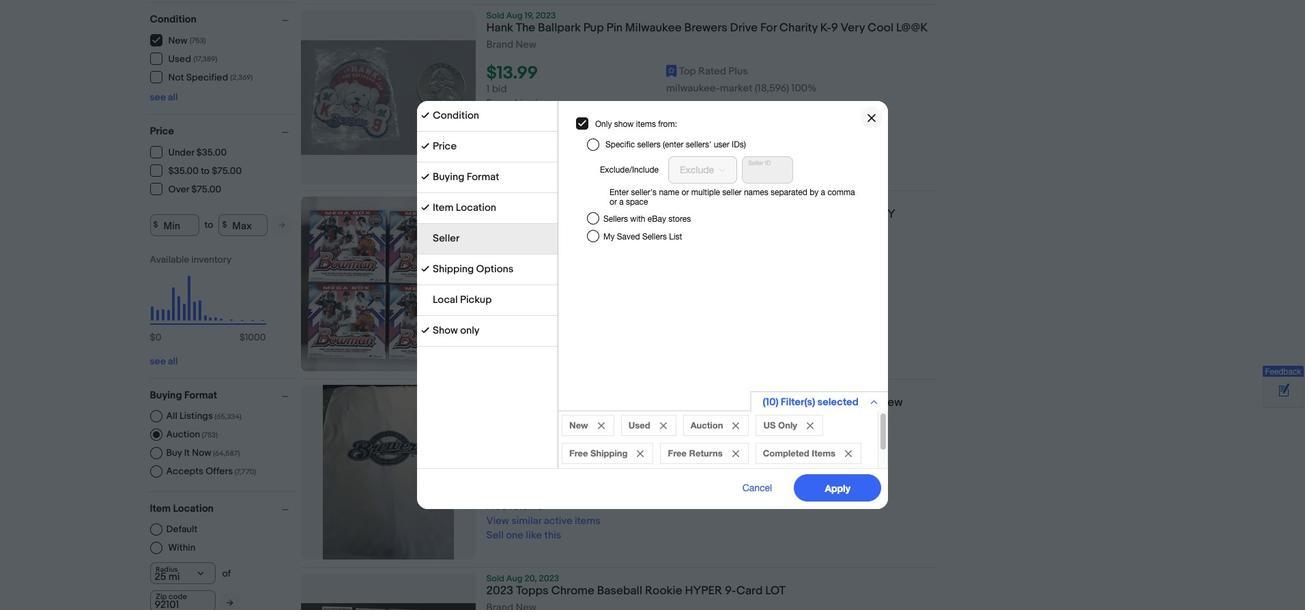 Task type: describe. For each thing, give the bounding box(es) containing it.
filter applied image
[[421, 265, 429, 273]]

new inside sold  aug 19, 2023 lot of 4 (four) 2021 bowman baseball trading cards mega boxes factory sealed brand new
[[516, 239, 536, 252]]

mega
[[776, 208, 807, 221]]

see all for condition
[[150, 91, 178, 103]]

show
[[614, 119, 634, 129]]

name
[[659, 188, 679, 197]]

view inside the free returns view similar active items sell one like this
[[486, 515, 509, 528]]

space
[[626, 197, 648, 207]]

used for used
[[629, 420, 650, 431]]

buying for buying format dropdown button at left
[[150, 389, 182, 402]]

price tab
[[417, 132, 558, 162]]

sold inside sold  aug 20, 2023 2023 topps chrome baseball rookie hyper 9-card lot
[[486, 574, 504, 585]]

item location for item location dropdown button
[[150, 502, 214, 515]]

within
[[168, 542, 195, 554]]

1 vertical spatial shipping
[[591, 448, 628, 459]]

my
[[603, 232, 615, 242]]

completed
[[763, 448, 809, 459]]

apply within filter image
[[226, 598, 233, 607]]

2023 for ballpark
[[536, 10, 556, 21]]

(7,770)
[[235, 467, 256, 476]]

item location tab
[[417, 193, 558, 224]]

default link
[[150, 523, 197, 536]]

active inside view similar active items sell one like this
[[544, 126, 572, 139]]

(65,334)
[[215, 412, 242, 421]]

big
[[698, 396, 715, 410]]

selected
[[818, 396, 859, 409]]

listings
[[180, 410, 213, 422]]

free for free shipping
[[569, 448, 588, 459]]

not specified (2,369)
[[168, 72, 253, 83]]

not
[[168, 72, 184, 83]]

filter applied image for show only
[[421, 326, 429, 335]]

it
[[184, 447, 190, 458]]

19, for $13.99
[[525, 10, 534, 21]]

new inside sold  aug 19, 2023 hank the ballpark pup pin milwaukee brewers drive for charity k-9 very cool l@@k brand new
[[516, 38, 536, 51]]

price button
[[150, 125, 295, 138]]

format for the buying format 'tab'
[[467, 171, 499, 184]]

active inside the free returns view similar active items sell one like this
[[544, 515, 572, 528]]

all
[[166, 410, 177, 422]]

0 horizontal spatial a
[[619, 197, 624, 207]]

(17,389)
[[193, 55, 217, 63]]

sell inside the free returns view similar active items sell one like this
[[486, 529, 504, 542]]

apply
[[825, 482, 851, 494]]

milwaukee brewers promo sga blanket big huge 39" x 56" baseball brand new l@@k ! image
[[323, 385, 454, 560]]

(10)
[[763, 396, 779, 409]]

rookie
[[645, 585, 682, 598]]

rated for $9.79
[[698, 454, 726, 467]]

this inside free shipping free returns view similar active items sell one like this
[[544, 341, 561, 354]]

the
[[516, 21, 535, 35]]

item for item location tab
[[433, 201, 454, 214]]

items inside view similar active items sell one like this
[[575, 126, 601, 139]]

0 vertical spatial to
[[201, 165, 210, 177]]

 (753) Items text field
[[200, 430, 218, 439]]

$9.79
[[486, 452, 531, 473]]

condition for condition tab
[[433, 109, 479, 122]]

condition for condition dropdown button
[[150, 13, 197, 26]]

seller's
[[631, 188, 657, 197]]

9-
[[725, 585, 736, 598]]

(64,587)
[[213, 449, 240, 458]]

 (65,334) Items text field
[[213, 412, 242, 421]]

$35.00 to $75.00 link
[[150, 164, 242, 177]]

now
[[192, 447, 211, 458]]

remove filter - condition - used image
[[660, 423, 667, 429]]

options
[[476, 263, 514, 276]]

market for milwaukee-market (18,596) 100%
[[720, 471, 753, 484]]

ids)
[[732, 140, 746, 150]]

$ 0
[[150, 331, 161, 343]]

1 vertical spatial $75.00
[[191, 184, 221, 195]]

1 vertical spatial to
[[204, 219, 213, 231]]

cool
[[868, 21, 894, 35]]

filter(s)
[[781, 396, 815, 409]]

factory
[[844, 208, 896, 221]]

by
[[810, 188, 819, 197]]

trading
[[699, 208, 739, 221]]

very
[[841, 21, 865, 35]]

baseball for brand
[[798, 396, 843, 410]]

brand inside "milwaukee brewers promo sga blanket big huge 39" x 56" baseball brand new l@@k !"
[[846, 396, 877, 410]]

1 horizontal spatial sellers
[[642, 232, 667, 242]]

returns inside the free returns view similar active items sell one like this
[[509, 501, 543, 514]]

from:
[[658, 119, 677, 129]]

3 view similar active items link from the top
[[486, 515, 601, 528]]

list
[[669, 232, 682, 242]]

lot inside sold  aug 19, 2023 lot of 4 (four) 2021 bowman baseball trading cards mega boxes factory sealed brand new
[[486, 208, 506, 221]]

free for free shipping free returns view similar active items sell one like this
[[486, 298, 507, 311]]

milwaukee inside sold  aug 19, 2023 hank the ballpark pup pin milwaukee brewers drive for charity k-9 very cool l@@k brand new
[[625, 21, 682, 35]]

exclude/include
[[600, 165, 659, 175]]

offers
[[206, 465, 233, 477]]

of
[[509, 208, 524, 221]]

over $75.00 link
[[150, 183, 222, 195]]

(18,596) for milwaukee-market (18,596) 100% free shipping
[[755, 82, 789, 95]]

buy it now (64,587)
[[166, 447, 240, 458]]

2023 left topps
[[486, 585, 513, 598]]

item location for item location tab
[[433, 201, 496, 214]]

(four)
[[536, 208, 573, 221]]

topps
[[516, 585, 549, 598]]

seller
[[723, 188, 742, 197]]

(753) for auction
[[202, 430, 218, 439]]

sga
[[629, 396, 653, 410]]

$35.00 to $75.00
[[168, 165, 242, 177]]

blanket
[[656, 396, 695, 410]]

under
[[168, 147, 194, 158]]

buying format tab
[[417, 162, 558, 193]]

2021
[[576, 208, 600, 221]]

100% for milwaukee-market (18,596) 100% free shipping
[[792, 82, 817, 95]]

(2,369)
[[230, 73, 253, 82]]

enter seller's name or multiple seller names separated by a comma or a space
[[610, 188, 855, 207]]

free returns
[[668, 448, 723, 459]]

all for condition
[[168, 91, 178, 103]]

show
[[433, 324, 458, 337]]

1 horizontal spatial a
[[821, 188, 825, 197]]

stores
[[669, 214, 691, 224]]

top rated plus for $13.99
[[679, 65, 748, 78]]

price for price tab
[[433, 140, 457, 153]]

buying for the buying format 'tab'
[[433, 171, 464, 184]]

like inside free shipping free returns view similar active items sell one like this
[[526, 341, 542, 354]]

free inside milwaukee-market (18,596) 100% free shipping
[[486, 97, 507, 110]]

new up used (17,389)
[[168, 35, 187, 46]]

under $35.00 link
[[150, 146, 227, 158]]

top rated plus for $9.79
[[679, 454, 748, 467]]

pickup
[[460, 294, 492, 307]]

like inside the free returns view similar active items sell one like this
[[526, 529, 542, 542]]

see all button for condition
[[150, 91, 178, 103]]

free shipping
[[569, 448, 628, 459]]

condition button
[[150, 13, 295, 26]]

2 view similar active items link from the top
[[486, 326, 601, 339]]

0 horizontal spatial sellers
[[603, 214, 628, 224]]

charity
[[779, 21, 818, 35]]

bid for $79.99
[[492, 283, 507, 296]]

tab list containing condition
[[417, 101, 558, 347]]

local pickup
[[433, 294, 492, 307]]

sellers
[[637, 140, 661, 150]]

hank the ballpark pup pin milwaukee brewers drive for charity k-9 very cool l@@k image
[[301, 41, 475, 155]]

one inside free shipping free returns view similar active items sell one like this
[[506, 341, 524, 354]]

rated for $13.99
[[698, 65, 726, 78]]

all listings (65,334)
[[166, 410, 242, 422]]

saved
[[617, 232, 640, 242]]

free down pickup
[[486, 312, 507, 325]]

inventory
[[191, 254, 232, 265]]

free for free returns
[[668, 448, 687, 459]]

$79.99
[[486, 264, 540, 285]]

condition tab
[[417, 101, 558, 132]]

returns
[[689, 448, 723, 459]]

aug for $13.99
[[506, 10, 523, 21]]

milwaukee brewers promo sga blanket big huge 39" x 56" baseball brand new l@@k ! heading
[[486, 396, 903, 424]]

1000
[[245, 331, 266, 343]]

0
[[155, 331, 161, 343]]

aug for $79.99
[[506, 197, 523, 208]]

1 view similar active items link from the top
[[486, 126, 601, 139]]

milwaukee inside "milwaukee brewers promo sga blanket big huge 39" x 56" baseball brand new l@@k !"
[[486, 396, 543, 410]]

buying format for the buying format 'tab'
[[433, 171, 499, 184]]

plus for $13.99
[[729, 65, 748, 78]]

accepts offers (7,770)
[[166, 465, 256, 477]]

specific sellers (enter sellers' user ids)
[[606, 140, 746, 150]]

2023 topps chrome baseball rookie hyper 9-card lot heading
[[486, 585, 786, 598]]

milwaukee- for milwaukee-market (18,596) 100%
[[666, 471, 720, 484]]

under $35.00
[[168, 147, 227, 158]]

1 sell one like this link from the top
[[486, 140, 561, 153]]

2023 for chrome
[[539, 574, 559, 585]]

enter
[[610, 188, 629, 197]]

items inside dialog
[[636, 119, 656, 129]]

sell inside free shipping free returns view similar active items sell one like this
[[486, 341, 504, 354]]

shipping options
[[433, 263, 514, 276]]

top for $9.79
[[679, 454, 696, 467]]

l@@k inside sold  aug 19, 2023 hank the ballpark pup pin milwaukee brewers drive for charity k-9 very cool l@@k brand new
[[896, 21, 928, 35]]



Task type: locate. For each thing, give the bounding box(es) containing it.
0 vertical spatial plus
[[729, 65, 748, 78]]

2023 topps chrome baseball rookie hyper 9-card lot link
[[486, 585, 936, 602]]

sold left 20, at the bottom of the page
[[486, 574, 504, 585]]

0 horizontal spatial location
[[173, 502, 214, 515]]

auction for auction (753)
[[166, 428, 200, 440]]

one inside the free returns view similar active items sell one like this
[[506, 529, 524, 542]]

shipping down $13.99
[[509, 97, 550, 110]]

seller
[[433, 232, 460, 245]]

(18,596) down 'completed'
[[755, 471, 789, 484]]

auction for auction
[[691, 420, 723, 431]]

0 vertical spatial bid
[[492, 83, 507, 96]]

all up all
[[168, 355, 178, 367]]

free down $9.79
[[486, 501, 507, 514]]

1 bid for $79.99
[[486, 283, 507, 296]]

baseball for trading
[[651, 208, 696, 221]]

1 vertical spatial buying
[[150, 389, 182, 402]]

to
[[201, 165, 210, 177], [204, 219, 213, 231]]

format up all listings (65,334)
[[184, 389, 217, 402]]

rated down sold  aug 19, 2023 hank the ballpark pup pin milwaukee brewers drive for charity k-9 very cool l@@k brand new
[[698, 65, 726, 78]]

1 sold from the top
[[486, 10, 504, 21]]

aug left 20, at the bottom of the page
[[506, 574, 523, 585]]

$ 1000
[[239, 331, 266, 343]]

shipping inside milwaukee-market (18,596) 100% free shipping
[[509, 97, 550, 110]]

1 top from the top
[[679, 65, 696, 78]]

56"
[[778, 396, 795, 410]]

1 19, from the top
[[525, 10, 534, 21]]

100%
[[792, 82, 817, 95], [792, 471, 817, 484]]

0 vertical spatial see all
[[150, 91, 178, 103]]

2 sell one like this link from the top
[[486, 341, 561, 354]]

free for free returns view similar active items sell one like this
[[486, 501, 507, 514]]

1 sell from the top
[[486, 140, 504, 153]]

1 aug from the top
[[506, 10, 523, 21]]

this
[[544, 140, 561, 153], [544, 341, 561, 354], [544, 529, 561, 542]]

shipping inside tab
[[433, 263, 474, 276]]

1 vertical spatial this
[[544, 341, 561, 354]]

1 vertical spatial used
[[629, 420, 650, 431]]

1 for $13.99
[[486, 83, 490, 96]]

1 vertical spatial see all button
[[150, 355, 178, 367]]

see for condition
[[150, 91, 166, 103]]

2 aug from the top
[[506, 197, 523, 208]]

buying format for buying format dropdown button at left
[[150, 389, 217, 402]]

plus
[[729, 65, 748, 78], [729, 454, 748, 467]]

sold left the
[[486, 10, 504, 21]]

0 vertical spatial one
[[506, 140, 524, 153]]

1 vertical spatial top
[[679, 454, 696, 467]]

0 vertical spatial market
[[720, 82, 753, 95]]

us only
[[763, 420, 797, 431]]

location up the default
[[173, 502, 214, 515]]

milwaukee- down the free returns
[[666, 471, 720, 484]]

items inside the free returns view similar active items sell one like this
[[575, 515, 601, 528]]

brewers left drive
[[684, 21, 728, 35]]

2 filter applied image from the top
[[421, 142, 429, 150]]

lot inside sold  aug 20, 2023 2023 topps chrome baseball rookie hyper 9-card lot
[[765, 585, 786, 598]]

specific
[[606, 140, 635, 150]]

2 shipping from the top
[[509, 298, 550, 311]]

buying up all
[[150, 389, 182, 402]]

ballpark
[[538, 21, 581, 35]]

baseball down name
[[651, 208, 696, 221]]

item location inside tab
[[433, 201, 496, 214]]

condition up price tab
[[433, 109, 479, 122]]

2 vertical spatial sold
[[486, 574, 504, 585]]

1 horizontal spatial used
[[629, 420, 650, 431]]

(18,596)
[[755, 82, 789, 95], [755, 471, 789, 484]]

1 vertical spatial 1
[[486, 283, 490, 296]]

l@@k
[[896, 21, 928, 35], [486, 410, 518, 424]]

5 filter applied image from the top
[[421, 326, 429, 335]]

sellers down ebay
[[642, 232, 667, 242]]

market down remove filter - show only - free returns image
[[720, 471, 753, 484]]

1 top rated plus from the top
[[679, 65, 748, 78]]

items
[[812, 448, 836, 459]]

items inside free shipping free returns view similar active items sell one like this
[[575, 326, 601, 339]]

0 vertical spatial 19,
[[525, 10, 534, 21]]

sold  aug 19, 2023 hank the ballpark pup pin milwaukee brewers drive for charity k-9 very cool l@@k brand new
[[486, 10, 928, 51]]

filter applied image for buying format
[[421, 173, 429, 181]]

0 vertical spatial aug
[[506, 10, 523, 21]]

1 active from the top
[[544, 126, 572, 139]]

$35.00 up over $75.00 link
[[168, 165, 199, 177]]

filter applied image for condition
[[421, 111, 429, 119]]

plus for $9.79
[[729, 454, 748, 467]]

(753) inside auction (753)
[[202, 430, 218, 439]]

similar up 20, at the bottom of the page
[[511, 515, 542, 528]]

sell
[[486, 140, 504, 153], [486, 341, 504, 354], [486, 529, 504, 542]]

1 vertical spatial similar
[[511, 326, 542, 339]]

filter applied image inside the buying format 'tab'
[[421, 173, 429, 181]]

bid
[[492, 83, 507, 96], [492, 283, 507, 296]]

1
[[486, 83, 490, 96], [486, 283, 490, 296]]

100% inside milwaukee-market (18,596) 100% free shipping
[[792, 82, 817, 95]]

2 vertical spatial active
[[544, 515, 572, 528]]

l@@k left !
[[486, 410, 518, 424]]

format for buying format dropdown button at left
[[184, 389, 217, 402]]

filter applied image inside the show only tab
[[421, 326, 429, 335]]

2 100% from the top
[[792, 471, 817, 484]]

cards
[[741, 208, 774, 221]]

used inside dialog
[[629, 420, 650, 431]]

2 one from the top
[[506, 341, 524, 354]]

top rated plus up milwaukee-market (18,596) 100%
[[679, 454, 748, 467]]

rated left remove filter - show only - free returns image
[[698, 454, 726, 467]]

see all button for price
[[150, 355, 178, 367]]

Maximum Value in $ text field
[[219, 214, 268, 236]]

brand
[[486, 38, 513, 51], [486, 239, 513, 252], [846, 396, 877, 410]]

item location button
[[150, 502, 295, 515]]

accepts
[[166, 465, 203, 477]]

2 sell from the top
[[486, 341, 504, 354]]

shipping down remove filter - condition - new image
[[591, 448, 628, 459]]

(enter
[[663, 140, 684, 150]]

price down condition tab
[[433, 140, 457, 153]]

k-
[[820, 21, 831, 35]]

4 filter applied image from the top
[[421, 203, 429, 212]]

card
[[736, 585, 763, 598]]

4
[[527, 208, 534, 221]]

1 vertical spatial only
[[778, 420, 797, 431]]

see all button down 0
[[150, 355, 178, 367]]

filter applied image inside price tab
[[421, 142, 429, 150]]

a
[[821, 188, 825, 197], [619, 197, 624, 207]]

0 vertical spatial baseball
[[651, 208, 696, 221]]

19, inside sold  aug 19, 2023 lot of 4 (four) 2021 bowman baseball trading cards mega boxes factory sealed brand new
[[525, 197, 534, 208]]

1 shipping from the top
[[509, 97, 550, 110]]

bid down options
[[492, 283, 507, 296]]

chrome
[[551, 585, 594, 598]]

show only tab
[[417, 316, 558, 347]]

Minimum Value in $ text field
[[150, 214, 199, 236]]

19, for $79.99
[[525, 197, 534, 208]]

view right only
[[486, 326, 509, 339]]

1 bid down options
[[486, 283, 507, 296]]

19, inside sold  aug 19, 2023 hank the ballpark pup pin milwaukee brewers drive for charity k-9 very cool l@@k brand new
[[525, 10, 534, 21]]

1 horizontal spatial brewers
[[684, 21, 728, 35]]

for
[[761, 21, 777, 35]]

cancel button
[[727, 474, 787, 502]]

0 vertical spatial sell
[[486, 140, 504, 153]]

filter applied image for price
[[421, 142, 429, 150]]

3 sell from the top
[[486, 529, 504, 542]]

2 see all from the top
[[150, 355, 178, 367]]

(10) filter(s) selected
[[763, 396, 859, 409]]

1 vertical spatial (18,596)
[[755, 471, 789, 484]]

sold  aug 20, 2023 2023 topps chrome baseball rookie hyper 9-card lot
[[486, 574, 786, 598]]

x
[[769, 396, 775, 410]]

2 1 from the top
[[486, 283, 490, 296]]

1 vertical spatial view
[[486, 326, 509, 339]]

see all down 0
[[150, 355, 178, 367]]

sold inside sold  aug 19, 2023 hank the ballpark pup pin milwaukee brewers drive for charity k-9 very cool l@@k brand new
[[486, 10, 504, 21]]

1 vertical spatial brand
[[486, 239, 513, 252]]

see for price
[[150, 355, 166, 367]]

2 sold from the top
[[486, 197, 504, 208]]

see
[[150, 91, 166, 103], [150, 355, 166, 367]]

location inside tab
[[456, 201, 496, 214]]

0 vertical spatial sold
[[486, 10, 504, 21]]

2 bid from the top
[[492, 283, 507, 296]]

price for price 'dropdown button'
[[150, 125, 174, 138]]

item inside tab
[[433, 201, 454, 214]]

1 horizontal spatial buying
[[433, 171, 464, 184]]

2 vertical spatial sell
[[486, 529, 504, 542]]

item location up the default
[[150, 502, 214, 515]]

0 vertical spatial only
[[595, 119, 612, 129]]

milwaukee
[[625, 21, 682, 35], [486, 396, 543, 410]]

new down the
[[516, 38, 536, 51]]

2023 right 20, at the bottom of the page
[[539, 574, 559, 585]]

free left returns
[[668, 448, 687, 459]]

1 milwaukee- from the top
[[666, 82, 720, 95]]

or right name
[[682, 188, 689, 197]]

1 horizontal spatial shipping
[[591, 448, 628, 459]]

multiple
[[691, 188, 720, 197]]

baseball left rookie
[[597, 585, 643, 598]]

auction inside dialog
[[691, 420, 723, 431]]

all down not
[[168, 91, 178, 103]]

show only
[[433, 324, 480, 337]]

1 100% from the top
[[792, 82, 817, 95]]

1 horizontal spatial price
[[433, 140, 457, 153]]

1 vertical spatial rated
[[698, 454, 726, 467]]

1 market from the top
[[720, 82, 753, 95]]

0 vertical spatial $75.00
[[212, 165, 242, 177]]

brand inside sold  aug 19, 2023 hank the ballpark pup pin milwaukee brewers drive for charity k-9 very cool l@@k brand new
[[486, 38, 513, 51]]

specified
[[186, 72, 228, 83]]

format inside 'tab'
[[467, 171, 499, 184]]

huge
[[718, 396, 746, 410]]

2 all from the top
[[168, 355, 178, 367]]

3 filter applied image from the top
[[421, 173, 429, 181]]

shipping right filter applied image
[[433, 263, 474, 276]]

buying format inside the buying format 'tab'
[[433, 171, 499, 184]]

1 vertical spatial condition
[[433, 109, 479, 122]]

used (17,389)
[[168, 53, 217, 65]]

returns down $9.79
[[509, 501, 543, 514]]

view similar active items link down $13.99
[[486, 126, 601, 139]]

1 vertical spatial top rated plus
[[679, 454, 748, 467]]

only
[[460, 324, 480, 337]]

3 aug from the top
[[506, 574, 523, 585]]

1 vertical spatial milwaukee
[[486, 396, 543, 410]]

2023 right 4
[[536, 197, 556, 208]]

0 vertical spatial shipping
[[433, 263, 474, 276]]

or up bowman
[[610, 197, 617, 207]]

a right by
[[821, 188, 825, 197]]

1 vertical spatial (753)
[[202, 430, 218, 439]]

0 horizontal spatial baseball
[[597, 585, 643, 598]]

$75.00 down "under $35.00"
[[212, 165, 242, 177]]

0 vertical spatial top rated plus
[[679, 65, 748, 78]]

1 horizontal spatial condition
[[433, 109, 479, 122]]

0 horizontal spatial condition
[[150, 13, 197, 26]]

only show items from:
[[595, 119, 677, 129]]

3 one from the top
[[506, 529, 524, 542]]

1 vertical spatial like
[[526, 341, 542, 354]]

0 vertical spatial 1
[[486, 83, 490, 96]]

1 down options
[[486, 283, 490, 296]]

similar inside free shipping free returns view similar active items sell one like this
[[511, 326, 542, 339]]

0 vertical spatial buying format
[[433, 171, 499, 184]]

1 for $79.99
[[486, 283, 490, 296]]

1 vertical spatial view similar active items link
[[486, 326, 601, 339]]

(18,596) for milwaukee-market (18,596) 100%
[[755, 471, 789, 484]]

19, right of
[[525, 197, 534, 208]]

2 (18,596) from the top
[[755, 471, 789, 484]]

0 vertical spatial format
[[467, 171, 499, 184]]

buying format up all
[[150, 389, 217, 402]]

$75.00
[[212, 165, 242, 177], [191, 184, 221, 195]]

tab list
[[417, 101, 558, 347]]

$35.00 inside under $35.00 link
[[196, 147, 227, 158]]

view similar active items link down $79.99
[[486, 326, 601, 339]]

9
[[831, 21, 838, 35]]

2023 for 4
[[536, 197, 556, 208]]

local
[[433, 294, 458, 307]]

1 vertical spatial brewers
[[545, 396, 589, 410]]

2 this from the top
[[544, 341, 561, 354]]

remove filter - item location - us only image
[[807, 423, 814, 429]]

lot of 4 (four) 2021 bowman baseball trading cards mega boxes factory sealed image
[[301, 197, 475, 371]]

with
[[630, 214, 646, 224]]

1 see all button from the top
[[150, 91, 178, 103]]

new down sealed
[[516, 239, 536, 252]]

lot of 4 (four) 2021 bowman baseball trading cards mega boxes factory sealed heading
[[486, 208, 896, 236]]

$75.00 down the $35.00 to $75.00
[[191, 184, 221, 195]]

auction down big
[[691, 420, 723, 431]]

shipping inside free shipping free returns view similar active items sell one like this
[[509, 298, 550, 311]]

2 milwaukee- from the top
[[666, 471, 720, 484]]

see all button down not
[[150, 91, 178, 103]]

2 vertical spatial sell one like this link
[[486, 529, 561, 542]]

to left maximum value in $ text field
[[204, 219, 213, 231]]

2 like from the top
[[526, 341, 542, 354]]

2 vertical spatial this
[[544, 529, 561, 542]]

1 rated from the top
[[698, 65, 726, 78]]

1 horizontal spatial item location
[[433, 201, 496, 214]]

condition inside tab
[[433, 109, 479, 122]]

 (64,587) Items text field
[[211, 449, 240, 458]]

39"
[[749, 396, 766, 410]]

0 vertical spatial brewers
[[684, 21, 728, 35]]

filter applied image for item location
[[421, 203, 429, 212]]

2 vertical spatial view
[[486, 515, 509, 528]]

0 horizontal spatial only
[[595, 119, 612, 129]]

remove filter - show only - completed items image
[[845, 451, 852, 457]]

free down $13.99
[[486, 97, 507, 110]]

remove filter - condition - new image
[[598, 423, 605, 429]]

2023 topps chrome baseball rookie hyper 9-card lot image
[[301, 604, 475, 610]]

1 vertical spatial baseball
[[798, 396, 843, 410]]

similar inside view similar active items sell one like this
[[511, 126, 542, 139]]

auction up it
[[166, 428, 200, 440]]

buying format button
[[150, 389, 295, 402]]

similar inside the free returns view similar active items sell one like this
[[511, 515, 542, 528]]

0 horizontal spatial price
[[150, 125, 174, 138]]

sell one like this link down condition tab
[[486, 140, 561, 153]]

2 19, from the top
[[525, 197, 534, 208]]

brand down sealed
[[486, 239, 513, 252]]

active inside free shipping free returns view similar active items sell one like this
[[544, 326, 572, 339]]

 (7,770) Items text field
[[233, 467, 256, 476]]

filter applied image inside condition tab
[[421, 111, 429, 119]]

1 bid for $13.99
[[486, 83, 507, 96]]

brewers inside sold  aug 19, 2023 hank the ballpark pup pin milwaukee brewers drive for charity k-9 very cool l@@k brand new
[[684, 21, 728, 35]]

1 bid from the top
[[492, 83, 507, 96]]

1 returns from the top
[[509, 312, 543, 325]]

returns inside free shipping free returns view similar active items sell one like this
[[509, 312, 543, 325]]

aug inside sold  aug 20, 2023 2023 topps chrome baseball rookie hyper 9-card lot
[[506, 574, 523, 585]]

only right us
[[778, 420, 797, 431]]

0 vertical spatial sellers
[[603, 214, 628, 224]]

item
[[433, 201, 454, 214], [150, 502, 171, 515]]

2 view from the top
[[486, 326, 509, 339]]

100% for milwaukee-market (18,596) 100%
[[792, 471, 817, 484]]

apply button
[[794, 474, 881, 502]]

lot
[[486, 208, 506, 221], [765, 585, 786, 598]]

one
[[506, 140, 524, 153], [506, 341, 524, 354], [506, 529, 524, 542]]

feedback
[[1265, 368, 1302, 377]]

boxes
[[809, 208, 842, 221]]

buying format down price tab
[[433, 171, 499, 184]]

0 vertical spatial used
[[168, 53, 191, 65]]

2023 inside sold  aug 19, 2023 hank the ballpark pup pin milwaukee brewers drive for charity k-9 very cool l@@k brand new
[[536, 10, 556, 21]]

milwaukee right pin
[[625, 21, 682, 35]]

0 vertical spatial view similar active items link
[[486, 126, 601, 139]]

(753) for new
[[190, 36, 206, 45]]

1 vertical spatial aug
[[506, 197, 523, 208]]

new inside "milwaukee brewers promo sga blanket big huge 39" x 56" baseball brand new l@@k !"
[[879, 396, 903, 410]]

(18,596) inside milwaukee-market (18,596) 100% free shipping
[[755, 82, 789, 95]]

1 vertical spatial active
[[544, 326, 572, 339]]

1 one from the top
[[506, 140, 524, 153]]

sellers with ebay stores
[[603, 214, 691, 224]]

1 vertical spatial milwaukee-
[[666, 471, 720, 484]]

0 vertical spatial buying
[[433, 171, 464, 184]]

remove filter - show only - free returns image
[[732, 451, 739, 457]]

sold inside sold  aug 19, 2023 lot of 4 (four) 2021 bowman baseball trading cards mega boxes factory sealed brand new
[[486, 197, 504, 208]]

2 rated from the top
[[698, 454, 726, 467]]

1 filter applied image from the top
[[421, 111, 429, 119]]

price up under
[[150, 125, 174, 138]]

1 vertical spatial sell
[[486, 341, 504, 354]]

sellers'
[[686, 140, 712, 150]]

2 top rated plus from the top
[[679, 454, 748, 467]]

filter applied image inside item location tab
[[421, 203, 429, 212]]

1 see all from the top
[[150, 91, 178, 103]]

bid up condition tab
[[492, 83, 507, 96]]

2 vertical spatial similar
[[511, 515, 542, 528]]

3 view from the top
[[486, 515, 509, 528]]

3 similar from the top
[[511, 515, 542, 528]]

1 horizontal spatial only
[[778, 420, 797, 431]]

to down "under $35.00"
[[201, 165, 210, 177]]

remove filter - shipping options - free shipping image
[[637, 451, 644, 457]]

plus up milwaukee-market (18,596) 100%
[[729, 454, 748, 467]]

milwaukee- inside milwaukee-market (18,596) 100% free shipping
[[666, 82, 720, 95]]

1 plus from the top
[[729, 65, 748, 78]]

price inside price tab
[[433, 140, 457, 153]]

1 1 bid from the top
[[486, 83, 507, 96]]

this inside the free returns view similar active items sell one like this
[[544, 529, 561, 542]]

aug left 4
[[506, 197, 523, 208]]

dialog containing condition
[[0, 0, 1305, 610]]

free up the show only tab
[[486, 298, 507, 311]]

0 horizontal spatial format
[[184, 389, 217, 402]]

market up ids)
[[720, 82, 753, 95]]

0 vertical spatial like
[[526, 140, 542, 153]]

item for item location dropdown button
[[150, 502, 171, 515]]

see all for price
[[150, 355, 178, 367]]

2 active from the top
[[544, 326, 572, 339]]

sell one like this link up 20, at the bottom of the page
[[486, 529, 561, 542]]

l@@k inside "milwaukee brewers promo sga blanket big huge 39" x 56" baseball brand new l@@k !"
[[486, 410, 518, 424]]

1 1 from the top
[[486, 83, 490, 96]]

aug left ballpark
[[506, 10, 523, 21]]

bid for $13.99
[[492, 83, 507, 96]]

view inside free shipping free returns view similar active items sell one like this
[[486, 326, 509, 339]]

similar
[[511, 126, 542, 139], [511, 326, 542, 339], [511, 515, 542, 528]]

0 horizontal spatial milwaukee
[[486, 396, 543, 410]]

shipping down $79.99
[[509, 298, 550, 311]]

3 this from the top
[[544, 529, 561, 542]]

used for used (17,389)
[[168, 53, 191, 65]]

0 vertical spatial item
[[433, 201, 454, 214]]

hank
[[486, 21, 513, 35]]

view similar active items link up 20, at the bottom of the page
[[486, 515, 601, 528]]

sold left of
[[486, 197, 504, 208]]

1 vertical spatial price
[[433, 140, 457, 153]]

only left show
[[595, 119, 612, 129]]

free
[[486, 97, 507, 110], [486, 298, 507, 311], [486, 312, 507, 325], [569, 448, 588, 459], [668, 448, 687, 459], [486, 501, 507, 514]]

0 horizontal spatial auction
[[166, 428, 200, 440]]

free shipping free returns view similar active items sell one like this
[[486, 298, 601, 354]]

0 vertical spatial milwaukee
[[625, 21, 682, 35]]

milwaukee-market (18,596) 100% free shipping
[[486, 82, 817, 110]]

brand inside sold  aug 19, 2023 lot of 4 (four) 2021 bowman baseball trading cards mega boxes factory sealed brand new
[[486, 239, 513, 252]]

2023 inside sold  aug 19, 2023 lot of 4 (four) 2021 bowman baseball trading cards mega boxes factory sealed brand new
[[536, 197, 556, 208]]

filter applied image
[[421, 111, 429, 119], [421, 142, 429, 150], [421, 173, 429, 181], [421, 203, 429, 212], [421, 326, 429, 335]]

!
[[521, 410, 524, 424]]

3 sell one like this link from the top
[[486, 529, 561, 542]]

100% down charity
[[792, 82, 817, 95]]

1 bid
[[486, 83, 507, 96], [486, 283, 507, 296]]

condition up the new (753)
[[150, 13, 197, 26]]

market for milwaukee-market (18,596) 100% free shipping
[[720, 82, 753, 95]]

baseball inside "milwaukee brewers promo sga blanket big huge 39" x 56" baseball brand new l@@k !"
[[798, 396, 843, 410]]

item location up seller
[[433, 201, 496, 214]]

1 horizontal spatial milwaukee
[[625, 21, 682, 35]]

$35.00 inside $35.00 to $75.00 link
[[168, 165, 199, 177]]

similar up the buying format 'tab'
[[511, 126, 542, 139]]

0 vertical spatial 100%
[[792, 82, 817, 95]]

0 vertical spatial shipping
[[509, 97, 550, 110]]

view inside view similar active items sell one like this
[[486, 126, 509, 139]]

hank the ballpark pup pin milwaukee brewers drive for charity k-9 very cool l@@k heading
[[486, 21, 928, 35]]

0 vertical spatial item location
[[433, 201, 496, 214]]

top up milwaukee-market (18,596) 100% free shipping
[[679, 65, 696, 78]]

1 up condition tab
[[486, 83, 490, 96]]

new left remove filter - condition - new image
[[569, 420, 588, 431]]

2 vertical spatial one
[[506, 529, 524, 542]]

1 horizontal spatial item
[[433, 201, 454, 214]]

a up bowman
[[619, 197, 624, 207]]

this inside view similar active items sell one like this
[[544, 140, 561, 153]]

free left remove filter - shipping options - free shipping icon
[[569, 448, 588, 459]]

2 top from the top
[[679, 454, 696, 467]]

3 like from the top
[[526, 529, 542, 542]]

0 horizontal spatial item
[[150, 502, 171, 515]]

milwaukee-market (18,596) 100%
[[666, 471, 817, 484]]

1 vertical spatial location
[[173, 502, 214, 515]]

view down $9.79
[[486, 515, 509, 528]]

bowman
[[603, 208, 648, 221]]

location
[[456, 201, 496, 214], [173, 502, 214, 515]]

new right the selected
[[879, 396, 903, 410]]

3 active from the top
[[544, 515, 572, 528]]

top for $13.99
[[679, 65, 696, 78]]

None text field
[[742, 156, 793, 184], [150, 590, 215, 610], [742, 156, 793, 184], [150, 590, 215, 610]]

buying inside 'tab'
[[433, 171, 464, 184]]

1 vertical spatial sell one like this link
[[486, 341, 561, 354]]

2 1 bid from the top
[[486, 283, 507, 296]]

1 vertical spatial see
[[150, 355, 166, 367]]

shipping options tab
[[417, 255, 558, 285]]

0 vertical spatial all
[[168, 91, 178, 103]]

remove filter - buying format - auction image
[[733, 423, 740, 429]]

sold for $79.99
[[486, 197, 504, 208]]

1 (18,596) from the top
[[755, 82, 789, 95]]

item up seller
[[433, 201, 454, 214]]

or
[[682, 188, 689, 197], [610, 197, 617, 207]]

one inside view similar active items sell one like this
[[506, 140, 524, 153]]

1 vertical spatial $35.00
[[168, 165, 199, 177]]

1 view from the top
[[486, 126, 509, 139]]

see all down not
[[150, 91, 178, 103]]

similar right only
[[511, 326, 542, 339]]

lot up sealed
[[486, 208, 506, 221]]

1 bid up condition tab
[[486, 83, 507, 96]]

2 vertical spatial brand
[[846, 396, 877, 410]]

(753) inside the new (753)
[[190, 36, 206, 45]]

like inside view similar active items sell one like this
[[526, 140, 542, 153]]

items
[[636, 119, 656, 129], [575, 126, 601, 139], [575, 326, 601, 339], [575, 515, 601, 528]]

sold for $13.99
[[486, 10, 504, 21]]

pin
[[607, 21, 623, 35]]

milwaukee up !
[[486, 396, 543, 410]]

dialog
[[0, 0, 1305, 610]]

2023
[[536, 10, 556, 21], [536, 197, 556, 208], [539, 574, 559, 585], [486, 585, 513, 598]]

market inside milwaukee-market (18,596) 100% free shipping
[[720, 82, 753, 95]]

lot right card
[[765, 585, 786, 598]]

2 plus from the top
[[729, 454, 748, 467]]

1 horizontal spatial or
[[682, 188, 689, 197]]

0 horizontal spatial or
[[610, 197, 617, 207]]

graph of available inventory between $0 and $1000+ image
[[150, 254, 266, 350]]

2 market from the top
[[720, 471, 753, 484]]

2 see from the top
[[150, 355, 166, 367]]

milwaukee- for milwaukee-market (18,596) 100% free shipping
[[666, 82, 720, 95]]

sellers up my
[[603, 214, 628, 224]]

2 returns from the top
[[509, 501, 543, 514]]

sold  aug 19, 2023 lot of 4 (four) 2021 bowman baseball trading cards mega boxes factory sealed brand new
[[486, 197, 896, 252]]

1 this from the top
[[544, 140, 561, 153]]

location for item location dropdown button
[[173, 502, 214, 515]]

0 vertical spatial $35.00
[[196, 147, 227, 158]]

0 vertical spatial (18,596)
[[755, 82, 789, 95]]

2023 right the
[[536, 10, 556, 21]]

aug inside sold  aug 19, 2023 lot of 4 (four) 2021 bowman baseball trading cards mega boxes factory sealed brand new
[[506, 197, 523, 208]]

free inside the free returns view similar active items sell one like this
[[486, 501, 507, 514]]

1 vertical spatial one
[[506, 341, 524, 354]]

2 see all button from the top
[[150, 355, 178, 367]]

all for price
[[168, 355, 178, 367]]

2 similar from the top
[[511, 326, 542, 339]]

over $75.00
[[168, 184, 221, 195]]

ebay
[[648, 214, 666, 224]]

brewers inside "milwaukee brewers promo sga blanket big huge 39" x 56" baseball brand new l@@k !"
[[545, 396, 589, 410]]

sell inside view similar active items sell one like this
[[486, 140, 504, 153]]

used up not
[[168, 53, 191, 65]]

1 vertical spatial market
[[720, 471, 753, 484]]

location for item location tab
[[456, 201, 496, 214]]

1 see from the top
[[150, 91, 166, 103]]

baseball inside sold  aug 20, 2023 2023 topps chrome baseball rookie hyper 9-card lot
[[597, 585, 643, 598]]

1 all from the top
[[168, 91, 178, 103]]

1 vertical spatial item
[[150, 502, 171, 515]]

brand up remove filter - show only - completed items icon
[[846, 396, 877, 410]]

buy
[[166, 447, 182, 458]]

0 vertical spatial returns
[[509, 312, 543, 325]]

market
[[720, 82, 753, 95], [720, 471, 753, 484]]

(753) up 'buy it now (64,587)'
[[202, 430, 218, 439]]

item up default link
[[150, 502, 171, 515]]

0 horizontal spatial lot
[[486, 208, 506, 221]]

$13.99
[[486, 63, 538, 84]]

aug inside sold  aug 19, 2023 hank the ballpark pup pin milwaukee brewers drive for charity k-9 very cool l@@k brand new
[[506, 10, 523, 21]]

cancel
[[743, 483, 772, 494]]

1 like from the top
[[526, 140, 542, 153]]

lot of 4 (four) 2021 bowman baseball trading cards mega boxes factory sealed link
[[486, 208, 936, 240]]

3 sold from the top
[[486, 574, 504, 585]]

(18,596) down for at the right top of page
[[755, 82, 789, 95]]

baseball inside sold  aug 19, 2023 lot of 4 (four) 2021 bowman baseball trading cards mega boxes factory sealed brand new
[[651, 208, 696, 221]]

1 horizontal spatial baseball
[[651, 208, 696, 221]]

format down price tab
[[467, 171, 499, 184]]

1 similar from the top
[[511, 126, 542, 139]]



Task type: vqa. For each thing, say whether or not it's contained in the screenshot.
to
yes



